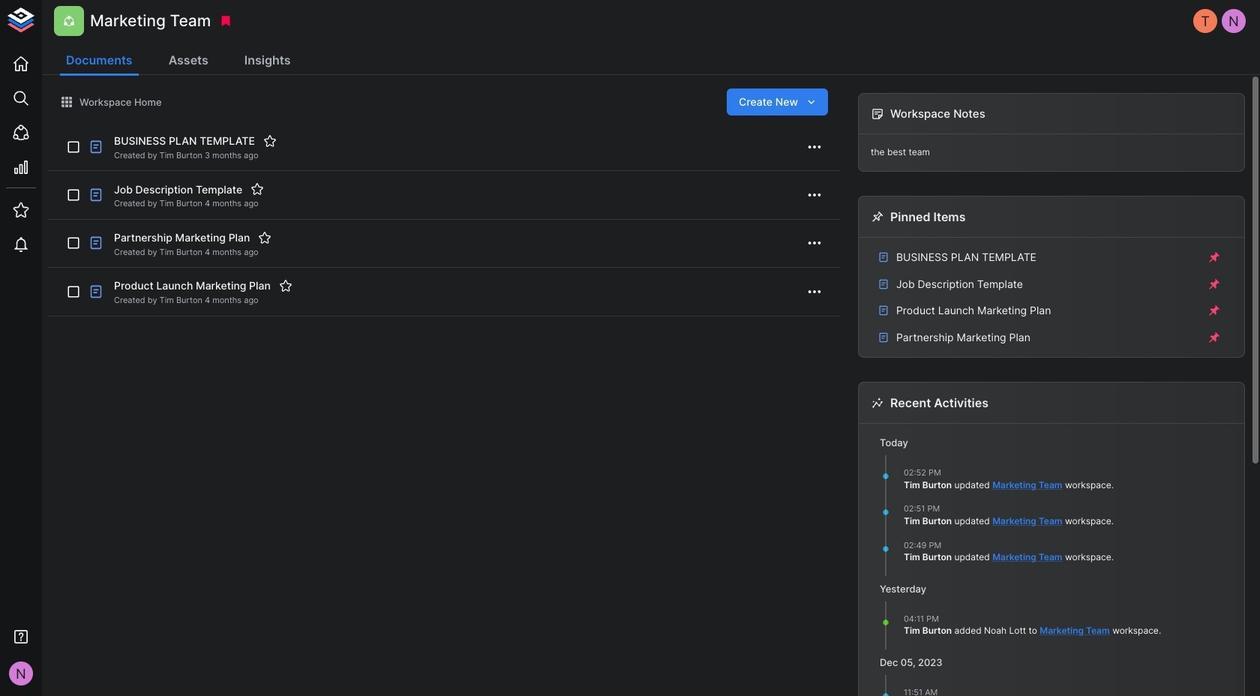 Task type: locate. For each thing, give the bounding box(es) containing it.
favorite image
[[258, 231, 272, 244], [279, 279, 292, 293]]

1 vertical spatial favorite image
[[251, 183, 264, 196]]

3 unpin image from the top
[[1208, 304, 1221, 317]]

unpin image
[[1208, 331, 1221, 344]]

2 vertical spatial unpin image
[[1208, 304, 1221, 317]]

remove bookmark image
[[219, 14, 233, 28]]

unpin image
[[1208, 251, 1221, 264], [1208, 277, 1221, 291], [1208, 304, 1221, 317]]

favorite image
[[263, 134, 277, 148], [251, 183, 264, 196]]

0 vertical spatial favorite image
[[258, 231, 272, 244]]

1 vertical spatial unpin image
[[1208, 277, 1221, 291]]

1 horizontal spatial favorite image
[[279, 279, 292, 293]]

0 vertical spatial unpin image
[[1208, 251, 1221, 264]]



Task type: describe. For each thing, give the bounding box(es) containing it.
0 horizontal spatial favorite image
[[258, 231, 272, 244]]

1 unpin image from the top
[[1208, 251, 1221, 264]]

2 unpin image from the top
[[1208, 277, 1221, 291]]

1 vertical spatial favorite image
[[279, 279, 292, 293]]

0 vertical spatial favorite image
[[263, 134, 277, 148]]



Task type: vqa. For each thing, say whether or not it's contained in the screenshot.
'For'
no



